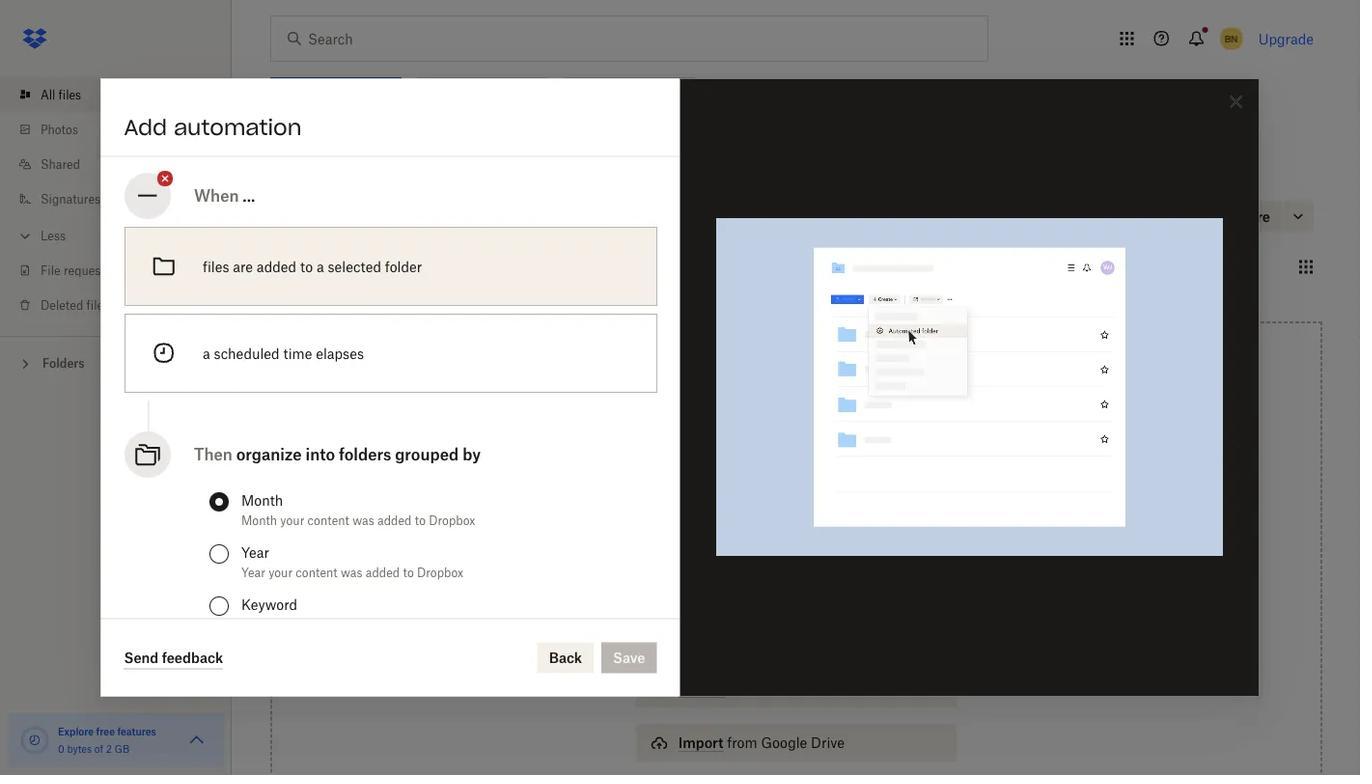 Task type: vqa. For each thing, say whether or not it's contained in the screenshot.
Quota usage progress bar
no



Task type: locate. For each thing, give the bounding box(es) containing it.
your down organize
[[280, 513, 304, 527]]

bytes
[[67, 743, 92, 755]]

0 horizontal spatial from
[[727, 735, 758, 751]]

files for drop files here to upload, or use the 'upload' button
[[750, 513, 778, 529]]

by inside keyword group by specific keywords
[[279, 617, 292, 632]]

added inside the month month your content was added to dropbox
[[377, 513, 411, 527]]

your inside year year your content was added to dropbox
[[268, 565, 292, 580]]

to
[[300, 258, 313, 274], [414, 513, 425, 527], [814, 513, 827, 529], [403, 565, 414, 580]]

access
[[1108, 209, 1145, 224]]

content inside the month month your content was added to dropbox
[[307, 513, 349, 527]]

all
[[41, 87, 55, 102]]

list
[[0, 66, 232, 336]]

send
[[124, 650, 159, 666]]

0 vertical spatial from
[[798, 681, 829, 697]]

your inside the month month your content was added to dropbox
[[280, 513, 304, 527]]

dropbox for year
[[417, 565, 463, 580]]

2 vertical spatial added
[[365, 565, 400, 580]]

1 vertical spatial by
[[279, 617, 292, 632]]

import from google drive
[[679, 735, 845, 751]]

file
[[41, 263, 61, 278]]

1 vertical spatial content
[[295, 565, 337, 580]]

folder
[[385, 258, 422, 274], [758, 681, 795, 697]]

organize into folders grouped by
[[236, 445, 481, 464]]

0 horizontal spatial by
[[279, 617, 292, 632]]

shared link
[[15, 147, 232, 182]]

0 vertical spatial year
[[241, 544, 269, 560]]

was inside the month month your content was added to dropbox
[[352, 513, 374, 527]]

quota usage element
[[19, 725, 50, 756]]

files
[[58, 87, 81, 102], [202, 258, 229, 274], [87, 298, 109, 312], [750, 513, 778, 529]]

0 vertical spatial your
[[280, 513, 304, 527]]

content for year
[[295, 565, 337, 580]]

selected
[[327, 258, 381, 274]]

1 vertical spatial from
[[727, 735, 758, 751]]

to right here
[[814, 513, 827, 529]]

was up keyword group by specific keywords
[[340, 565, 362, 580]]

1 vertical spatial year
[[241, 565, 265, 580]]

your up keyword
[[268, 565, 292, 580]]

time
[[283, 345, 312, 361]]

year
[[241, 544, 269, 560], [241, 565, 265, 580]]

was for year
[[340, 565, 362, 580]]

to left selected
[[300, 258, 313, 274]]

files right the all
[[58, 87, 81, 102]]

starred button
[[353, 252, 426, 283]]

scheduled
[[213, 345, 279, 361]]

added
[[256, 258, 296, 274], [377, 513, 411, 527], [365, 565, 400, 580]]

added up year year your content was added to dropbox
[[377, 513, 411, 527]]

of
[[94, 743, 103, 755]]

add automation
[[124, 113, 302, 141]]

dropbox inside the month month your content was added to dropbox
[[429, 513, 475, 527]]

2 vertical spatial your
[[832, 681, 860, 697]]

your for year
[[268, 565, 292, 580]]

back
[[549, 650, 582, 666]]

1 vertical spatial dropbox
[[417, 565, 463, 580]]

folder
[[314, 205, 370, 227]]

to down the month month your content was added to dropbox
[[403, 565, 414, 580]]

year up keyword
[[241, 565, 265, 580]]

your left desktop
[[832, 681, 860, 697]]

by right grouped
[[462, 445, 481, 464]]

keyword group by specific keywords
[[241, 596, 393, 632]]

folders button
[[0, 349, 232, 377]]

a
[[316, 258, 324, 274], [202, 345, 210, 361]]

upgrade
[[1259, 30, 1315, 47]]

deleted files link
[[15, 288, 232, 323]]

1 vertical spatial folder
[[758, 681, 795, 697]]

by down keyword
[[279, 617, 292, 632]]

files inside drop files here to upload, or use the 'upload' button
[[750, 513, 778, 529]]

drop
[[714, 513, 747, 529]]

month down organize
[[241, 513, 277, 527]]

file requests link
[[15, 253, 232, 288]]

1 year from the top
[[241, 544, 269, 560]]

0 vertical spatial was
[[352, 513, 374, 527]]

1 vertical spatial month
[[241, 513, 277, 527]]

1 horizontal spatial by
[[462, 445, 481, 464]]

all files list item
[[0, 77, 232, 112]]

or
[[715, 534, 728, 551]]

keyword
[[241, 596, 297, 612]]

from up drive
[[798, 681, 829, 697]]

was inside year year your content was added to dropbox
[[340, 565, 362, 580]]

content up keyword group by specific keywords
[[295, 565, 337, 580]]

back button
[[538, 643, 594, 674]]

1 horizontal spatial from
[[798, 681, 829, 697]]

by
[[462, 445, 481, 464], [279, 617, 292, 632]]

1 horizontal spatial folder
[[758, 681, 795, 697]]

signatures link
[[15, 182, 232, 216]]

folder right the 'this'
[[758, 681, 795, 697]]

added right are
[[256, 258, 296, 274]]

month
[[241, 492, 283, 508], [241, 513, 277, 527]]

0 vertical spatial dropbox
[[429, 513, 475, 527]]

folder right selected
[[385, 258, 422, 274]]

this
[[730, 681, 754, 697]]

0 vertical spatial content
[[307, 513, 349, 527]]

0 vertical spatial by
[[462, 445, 481, 464]]

1 vertical spatial your
[[268, 565, 292, 580]]

drive
[[811, 735, 845, 751]]

folder inside more ways to add content element
[[758, 681, 795, 697]]

0 vertical spatial folder
[[385, 258, 422, 274]]

month right month option in the left of the page
[[241, 492, 283, 508]]

your for month
[[280, 513, 304, 527]]

added up keywords in the bottom of the page
[[365, 565, 400, 580]]

folders
[[339, 445, 391, 464]]

button
[[836, 534, 879, 551]]

files are added to a selected folder
[[202, 258, 422, 274]]

0 horizontal spatial a
[[202, 345, 210, 361]]

starred
[[369, 260, 410, 274]]

share button
[[1199, 201, 1283, 232]]

1 vertical spatial was
[[340, 565, 362, 580]]

1 vertical spatial added
[[377, 513, 411, 527]]

new
[[270, 205, 309, 227]]

dropbox inside year year your content was added to dropbox
[[417, 565, 463, 580]]

content inside year year your content was added to dropbox
[[295, 565, 337, 580]]

desktop
[[864, 681, 915, 697]]

dropbox
[[429, 513, 475, 527], [417, 565, 463, 580]]

1 horizontal spatial a
[[316, 258, 324, 274]]

files inside 'deleted files' link
[[87, 298, 109, 312]]

all files
[[41, 87, 81, 102]]

recents button
[[270, 252, 345, 283]]

was for month
[[352, 513, 374, 527]]

0 horizontal spatial folder
[[385, 258, 422, 274]]

0 vertical spatial added
[[256, 258, 296, 274]]

to inside year year your content was added to dropbox
[[403, 565, 414, 580]]

access this folder from your desktop
[[679, 681, 915, 697]]

added inside year year your content was added to dropbox
[[365, 565, 400, 580]]

added for year
[[365, 565, 400, 580]]

your
[[280, 513, 304, 527], [268, 565, 292, 580], [832, 681, 860, 697]]

content
[[307, 513, 349, 527], [295, 565, 337, 580]]

content up year year your content was added to dropbox
[[307, 513, 349, 527]]

google
[[761, 735, 808, 751]]

was up year year your content was added to dropbox
[[352, 513, 374, 527]]

was
[[352, 513, 374, 527], [340, 565, 362, 580]]

files for deleted files
[[87, 298, 109, 312]]

files for all files
[[58, 87, 81, 102]]

add automation dialog
[[101, 79, 1260, 697]]

grouped
[[395, 445, 459, 464]]

files left are
[[202, 258, 229, 274]]

a left selected
[[316, 258, 324, 274]]

from right import in the bottom of the page
[[727, 735, 758, 751]]

specific
[[295, 617, 338, 632]]

year right the year option
[[241, 544, 269, 560]]

files right the deleted
[[87, 298, 109, 312]]

a left scheduled
[[202, 345, 210, 361]]

files up the
[[750, 513, 778, 529]]

month month your content was added to dropbox
[[241, 492, 475, 527]]

file requests
[[41, 263, 111, 278]]

0 vertical spatial month
[[241, 492, 283, 508]]

deleted files
[[41, 298, 109, 312]]

from
[[798, 681, 829, 697], [727, 735, 758, 751]]

elapses
[[316, 345, 364, 361]]

to down grouped
[[414, 513, 425, 527]]

add
[[124, 113, 167, 141]]

files inside all files link
[[58, 87, 81, 102]]



Task type: describe. For each thing, give the bounding box(es) containing it.
deleted
[[41, 298, 83, 312]]

new folder
[[270, 205, 370, 227]]

0 vertical spatial a
[[316, 258, 324, 274]]

Keyword radio
[[209, 596, 228, 616]]

upgrade link
[[1259, 30, 1315, 47]]

have
[[1079, 209, 1105, 224]]

0
[[58, 743, 64, 755]]

folder inside add automation dialog
[[385, 258, 422, 274]]

signatures
[[41, 192, 101, 206]]

to inside the month month your content was added to dropbox
[[414, 513, 425, 527]]

are
[[233, 258, 253, 274]]

upload,
[[831, 513, 880, 529]]

list containing all files
[[0, 66, 232, 336]]

year year your content was added to dropbox
[[241, 544, 463, 580]]

import
[[679, 735, 724, 751]]

gb
[[115, 743, 130, 755]]

recents
[[286, 260, 330, 274]]

then
[[194, 445, 232, 464]]

added for month
[[377, 513, 411, 527]]

dropbox for month
[[429, 513, 475, 527]]

only you have access
[[1028, 209, 1145, 224]]

more ways to add content element
[[632, 629, 961, 776]]

2
[[106, 743, 112, 755]]

'upload'
[[782, 534, 833, 551]]

into
[[305, 445, 335, 464]]

all files link
[[15, 77, 232, 112]]

1 vertical spatial a
[[202, 345, 210, 361]]

access
[[679, 681, 726, 697]]

automation
[[174, 113, 302, 141]]

free
[[96, 726, 115, 738]]

less
[[41, 228, 66, 243]]

shared
[[41, 157, 80, 171]]

photos link
[[15, 112, 232, 147]]

1 month from the top
[[241, 492, 283, 508]]

explore free features 0 bytes of 2 gb
[[58, 726, 156, 755]]

to inside drop files here to upload, or use the 'upload' button
[[814, 513, 827, 529]]

your inside more ways to add content element
[[832, 681, 860, 697]]

Year radio
[[209, 544, 228, 564]]

use
[[731, 534, 754, 551]]

2 year from the top
[[241, 565, 265, 580]]

feedback
[[162, 650, 223, 666]]

Month radio
[[209, 492, 228, 511]]

...
[[242, 186, 255, 205]]

folders
[[42, 356, 85, 371]]

keywords
[[341, 617, 393, 632]]

you
[[1056, 209, 1076, 224]]

share
[[1232, 208, 1271, 225]]

2 month from the top
[[241, 513, 277, 527]]

send feedback button
[[124, 647, 223, 670]]

group
[[241, 617, 276, 632]]

when
[[194, 186, 239, 205]]

only
[[1028, 209, 1053, 224]]

drop files here to upload, or use the 'upload' button
[[714, 513, 880, 551]]

here
[[781, 513, 811, 529]]

the
[[758, 534, 778, 551]]

dropbox image
[[15, 19, 54, 58]]

features
[[117, 726, 156, 738]]

organize
[[236, 445, 301, 464]]

requests
[[64, 263, 111, 278]]

content for month
[[307, 513, 349, 527]]

photos
[[41, 122, 78, 137]]

send feedback
[[124, 650, 223, 666]]

a scheduled time elapses
[[202, 345, 364, 361]]

explore
[[58, 726, 94, 738]]

files inside add automation dialog
[[202, 258, 229, 274]]

less image
[[15, 226, 35, 246]]



